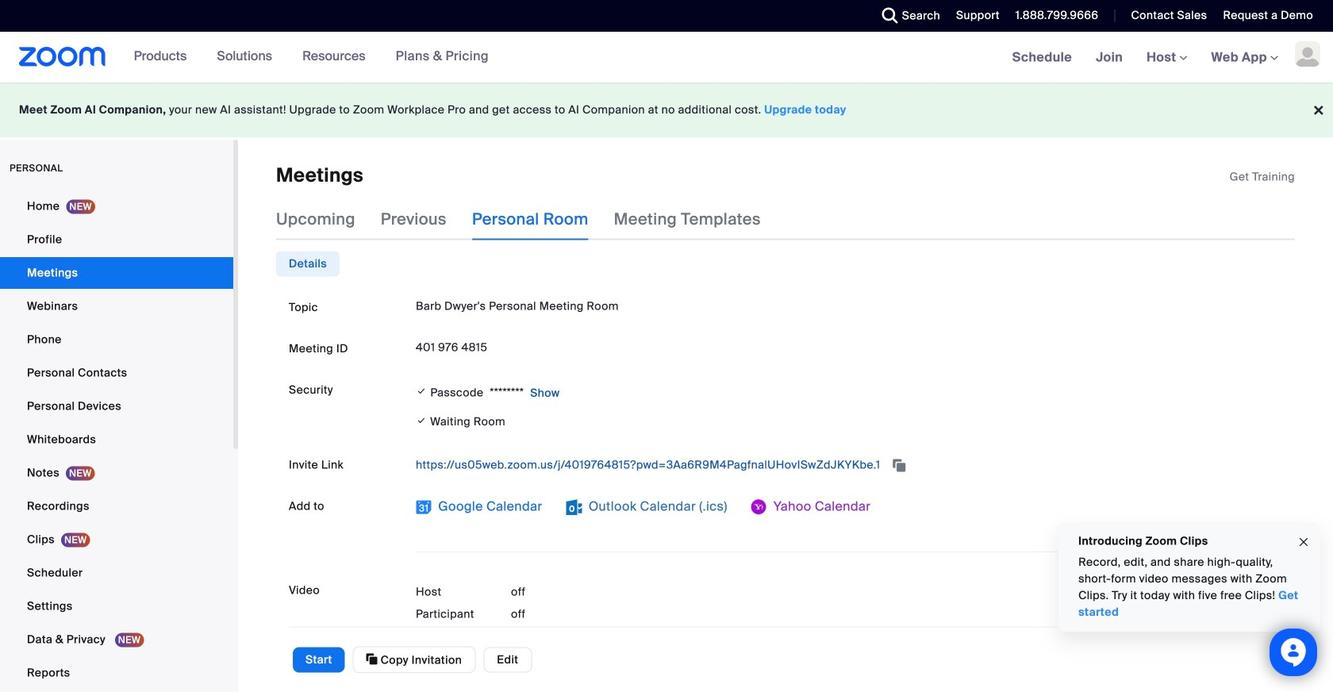 Task type: describe. For each thing, give the bounding box(es) containing it.
add to yahoo calendar image
[[751, 499, 767, 515]]

meetings navigation
[[1001, 32, 1334, 84]]

add to outlook calendar (.ics) image
[[566, 499, 582, 515]]

add to google calendar image
[[416, 499, 432, 515]]

1 checked image from the top
[[416, 384, 427, 399]]

tabs of meeting tab list
[[276, 199, 786, 240]]

profile picture image
[[1295, 41, 1321, 67]]



Task type: locate. For each thing, give the bounding box(es) containing it.
zoom logo image
[[19, 47, 106, 67]]

0 vertical spatial checked image
[[416, 384, 427, 399]]

banner
[[0, 32, 1334, 84]]

copy url image
[[892, 460, 907, 471]]

footer
[[0, 83, 1334, 137]]

checked image
[[416, 384, 427, 399], [416, 412, 427, 429]]

tab list
[[276, 251, 340, 277]]

product information navigation
[[106, 32, 501, 83]]

1 vertical spatial checked image
[[416, 412, 427, 429]]

close image
[[1298, 533, 1311, 551]]

copy image
[[366, 652, 378, 666]]

personal menu menu
[[0, 191, 233, 691]]

tab
[[276, 251, 340, 277]]

application
[[1230, 169, 1295, 185]]

2 checked image from the top
[[416, 412, 427, 429]]



Task type: vqa. For each thing, say whether or not it's contained in the screenshot.
the bottom Weekly Schedule
no



